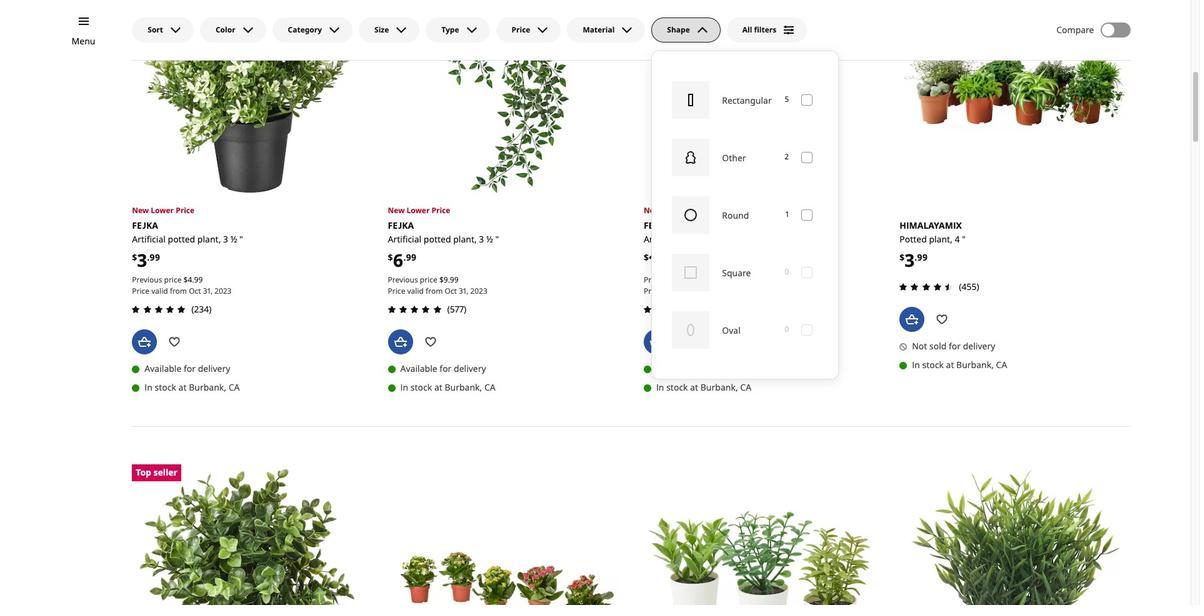 Task type: vqa. For each thing, say whether or not it's contained in the screenshot.
explore
no



Task type: describe. For each thing, give the bounding box(es) containing it.
for for 3
[[184, 363, 196, 375]]

available for delivery for 3
[[145, 363, 230, 375]]

review: 4.8 out of 5 stars. total reviews: 577 image
[[384, 302, 445, 317]]

himalayamix
[[900, 219, 962, 231]]

all
[[742, 24, 752, 35]]

compare
[[1057, 24, 1094, 36]]

31, for 3
[[203, 286, 213, 296]]

" inside new lower price fejka artificial potted plant with pot, 2 ¼ " $ 1 99
[[787, 233, 790, 245]]

" inside new lower price fejka artificial potted plant, 3 ½ " $ 6 . 99
[[495, 233, 499, 245]]

5 products element
[[785, 94, 789, 106]]

new for 1
[[644, 205, 661, 216]]

with
[[733, 233, 750, 245]]

sold
[[930, 340, 947, 352]]

2 products element
[[785, 152, 789, 163]]

previous for 3
[[132, 275, 162, 285]]

. inside new lower price fejka artificial potted plant, 3 ½ " $ 6 . 99
[[403, 251, 406, 263]]

99 inside himalayamix potted plant, 4 " $ 3 . 99
[[917, 251, 928, 263]]

fejka for 3
[[132, 219, 158, 231]]

size
[[374, 24, 389, 35]]

$ inside previous price $ 2 49 price valid from oct 31, 2023
[[695, 275, 700, 285]]

review: 4.8 out of 5 stars. total reviews: 234 image
[[128, 302, 189, 317]]

previous for 6
[[388, 275, 418, 285]]

shape button
[[652, 18, 721, 43]]

delivery for 6
[[454, 363, 486, 375]]

$ inside new lower price fejka artificial potted plant with pot, 2 ¼ " $ 1 99
[[644, 251, 649, 263]]

burbank, for "
[[701, 382, 738, 393]]

burbank, for 6
[[445, 382, 482, 393]]

9
[[444, 275, 448, 285]]

at for 3
[[179, 382, 187, 393]]

in for 3
[[145, 382, 152, 393]]

shape
[[667, 24, 690, 35]]

price inside new lower price fejka artificial potted plant with pot, 2 ¼ " $ 1 99
[[687, 205, 706, 216]]

for for 1
[[696, 363, 707, 375]]

fejka for 1
[[644, 219, 670, 231]]

size button
[[359, 18, 420, 43]]

" inside himalayamix potted plant, 4 " $ 3 . 99
[[962, 233, 966, 245]]

$ inside previous price $ 9 . 99 price valid from oct 31, 2023
[[439, 275, 444, 285]]

square
[[722, 267, 751, 279]]

from for 6
[[426, 286, 443, 296]]

price inside previous price $ 9 . 99 price valid from oct 31, 2023
[[388, 286, 405, 296]]

at for 6
[[434, 382, 442, 393]]

material button
[[567, 18, 645, 43]]

½ for 6
[[486, 233, 493, 245]]

other
[[722, 152, 746, 164]]

price for 6
[[420, 275, 437, 285]]

6
[[393, 248, 403, 272]]

price inside popup button
[[512, 24, 530, 35]]

not sold for delivery
[[912, 340, 995, 352]]

ca for 3
[[229, 382, 240, 393]]

artificial for 1
[[644, 233, 677, 245]]

(455)
[[959, 281, 979, 293]]

oct for 6
[[445, 286, 457, 296]]

0 for square
[[785, 267, 789, 277]]

type button
[[426, 18, 490, 43]]

¼
[[778, 233, 785, 245]]

3 inside new lower price fejka artificial potted plant, 3 ½ " $ 6 . 99
[[479, 233, 484, 245]]

. inside previous price $ 9 . 99 price valid from oct 31, 2023
[[448, 275, 450, 285]]

$ inside previous price $ 4 . 99 price valid from oct 31, 2023
[[184, 275, 188, 285]]

valid for 6
[[407, 286, 424, 296]]

ca for 6
[[484, 382, 496, 393]]

from for 3
[[170, 286, 187, 296]]

artificial for 3
[[132, 233, 166, 245]]

sort button
[[132, 18, 194, 43]]

top
[[136, 467, 151, 478]]

available for 1
[[656, 363, 693, 375]]

0 vertical spatial 2
[[785, 152, 789, 162]]

1 inside new lower price fejka artificial potted plant with pot, 2 ¼ " $ 1 99
[[649, 248, 658, 272]]

available for 6
[[400, 363, 437, 375]]

0 for oval
[[785, 324, 789, 335]]

available for delivery for 6
[[400, 363, 486, 375]]

new lower price fejka artificial potted plant, 3 ½ " $ 3 . 99
[[132, 205, 243, 272]]

plant
[[709, 233, 730, 245]]

99 inside previous price $ 4 . 99 price valid from oct 31, 2023
[[194, 275, 203, 285]]

2023 inside previous price $ 2 49 price valid from oct 31, 2023
[[726, 286, 743, 296]]

available for 3
[[145, 363, 182, 375]]

99 inside new lower price fejka artificial potted plant with pot, 2 ¼ " $ 1 99
[[660, 251, 671, 263]]

available for delivery for 1
[[656, 363, 742, 375]]

99 inside previous price $ 9 . 99 price valid from oct 31, 2023
[[450, 275, 459, 285]]

seller
[[153, 467, 178, 478]]

category button
[[272, 18, 353, 43]]

menu
[[72, 35, 95, 47]]

at for "
[[690, 382, 698, 393]]

review: 4.6 out of 5 stars. total reviews: 43 image
[[640, 302, 701, 317]]

color
[[216, 24, 235, 35]]

price button
[[496, 18, 561, 43]]

(577)
[[447, 303, 467, 315]]



Task type: locate. For each thing, give the bounding box(es) containing it.
2023 for 6
[[470, 286, 487, 296]]

2 available from the left
[[400, 363, 437, 375]]

previous price $ 4 . 99 price valid from oct 31, 2023
[[132, 275, 232, 296]]

2 oct from the left
[[445, 286, 457, 296]]

1 horizontal spatial 4
[[955, 233, 960, 245]]

1 valid from the left
[[151, 286, 168, 296]]

0 horizontal spatial new
[[132, 205, 149, 216]]

previous inside previous price $ 4 . 99 price valid from oct 31, 2023
[[132, 275, 162, 285]]

sort
[[148, 24, 163, 35]]

for down (43)
[[696, 363, 707, 375]]

3 fejka from the left
[[644, 219, 670, 231]]

3 price from the left
[[676, 275, 693, 285]]

fejka inside new lower price fejka artificial potted plant with pot, 2 ¼ " $ 1 99
[[644, 219, 670, 231]]

1 horizontal spatial available for delivery
[[400, 363, 486, 375]]

price left 9
[[420, 275, 437, 285]]

oval
[[722, 324, 741, 336]]

available
[[145, 363, 182, 375], [400, 363, 437, 375], [656, 363, 693, 375]]

(43)
[[703, 303, 718, 315]]

4 for 3
[[955, 233, 960, 245]]

valid up review: 4.8 out of 5 stars. total reviews: 234 image
[[151, 286, 168, 296]]

99 right '6' at the top of page
[[406, 251, 417, 263]]

new inside new lower price fejka artificial potted plant, 3 ½ " $ 3 . 99
[[132, 205, 149, 216]]

1 available for delivery from the left
[[145, 363, 230, 375]]

2 horizontal spatial new
[[644, 205, 661, 216]]

3 2023 from the left
[[726, 286, 743, 296]]

$ up previous price $ 9 . 99 price valid from oct 31, 2023
[[388, 251, 393, 263]]

2 31, from the left
[[459, 286, 468, 296]]

himalayamix potted plant, 4 " $ 3 . 99
[[900, 219, 966, 272]]

1 right round on the top of page
[[786, 209, 789, 220]]

previous up review: 4.6 out of 5 stars. total reviews: 43 image
[[644, 275, 674, 285]]

products element for square
[[785, 267, 789, 278]]

valid inside previous price $ 9 . 99 price valid from oct 31, 2023
[[407, 286, 424, 296]]

4
[[955, 233, 960, 245], [188, 275, 192, 285]]

delivery down (577)
[[454, 363, 486, 375]]

4 inside himalayamix potted plant, 4 " $ 3 . 99
[[955, 233, 960, 245]]

potted
[[168, 233, 195, 245], [424, 233, 451, 245], [680, 233, 707, 245]]

2 plant, from the left
[[453, 233, 477, 245]]

1 previous from the left
[[132, 275, 162, 285]]

0 horizontal spatial previous
[[132, 275, 162, 285]]

3 31, from the left
[[715, 286, 724, 296]]

artificial up previous price $ 4 . 99 price valid from oct 31, 2023
[[132, 233, 166, 245]]

ca
[[996, 359, 1007, 371], [229, 382, 240, 393], [484, 382, 496, 393], [740, 382, 751, 393]]

filters
[[754, 24, 777, 35]]

rectangular
[[722, 94, 772, 106]]

3 " from the left
[[787, 233, 790, 245]]

potted
[[900, 233, 927, 245]]

" inside new lower price fejka artificial potted plant, 3 ½ " $ 3 . 99
[[239, 233, 243, 245]]

½
[[230, 233, 237, 245], [486, 233, 493, 245]]

31, inside previous price $ 9 . 99 price valid from oct 31, 2023
[[459, 286, 468, 296]]

price inside previous price $ 4 . 99 price valid from oct 31, 2023
[[164, 275, 182, 285]]

available for delivery down (234)
[[145, 363, 230, 375]]

. inside himalayamix potted plant, 4 " $ 3 . 99
[[915, 251, 917, 263]]

0 vertical spatial 1
[[786, 209, 789, 220]]

2 new from the left
[[388, 205, 405, 216]]

$ inside himalayamix potted plant, 4 " $ 3 . 99
[[900, 251, 905, 263]]

1 horizontal spatial available
[[400, 363, 437, 375]]

all filters
[[742, 24, 777, 35]]

potted for 6
[[424, 233, 451, 245]]

31, inside previous price $ 2 49 price valid from oct 31, 2023
[[715, 286, 724, 296]]

1 horizontal spatial artificial
[[388, 233, 421, 245]]

from
[[170, 286, 187, 296], [426, 286, 443, 296], [682, 286, 699, 296]]

for right sold
[[949, 340, 961, 352]]

2 valid from the left
[[407, 286, 424, 296]]

2 lower from the left
[[407, 205, 430, 216]]

1 fejka from the left
[[132, 219, 158, 231]]

2 horizontal spatial 31,
[[715, 286, 724, 296]]

for for 6
[[440, 363, 452, 375]]

available for delivery
[[145, 363, 230, 375], [400, 363, 486, 375], [656, 363, 742, 375]]

delivery
[[963, 340, 995, 352], [198, 363, 230, 375], [454, 363, 486, 375], [710, 363, 742, 375]]

2 2023 from the left
[[470, 286, 487, 296]]

2 horizontal spatial potted
[[680, 233, 707, 245]]

0 horizontal spatial 1
[[649, 248, 658, 272]]

lower inside new lower price fejka artificial potted plant, 3 ½ " $ 6 . 99
[[407, 205, 430, 216]]

31, up (577)
[[459, 286, 468, 296]]

potted inside new lower price fejka artificial potted plant, 3 ½ " $ 6 . 99
[[424, 233, 451, 245]]

lower inside new lower price fejka artificial potted plant, 3 ½ " $ 3 . 99
[[151, 205, 174, 216]]

oct up (234)
[[189, 286, 201, 296]]

artificial for 6
[[388, 233, 421, 245]]

valid
[[151, 286, 168, 296], [407, 286, 424, 296], [663, 286, 680, 296]]

price for 3
[[164, 275, 182, 285]]

1 ½ from the left
[[230, 233, 237, 245]]

previous for 1
[[644, 275, 674, 285]]

1 vertical spatial 1
[[649, 248, 658, 272]]

31,
[[203, 286, 213, 296], [459, 286, 468, 296], [715, 286, 724, 296]]

plant, down himalayamix
[[929, 233, 953, 245]]

. up (577)
[[448, 275, 450, 285]]

5
[[785, 94, 789, 105]]

½ for 3
[[230, 233, 237, 245]]

previous price $ 9 . 99 price valid from oct 31, 2023
[[388, 275, 487, 296]]

3 from from the left
[[682, 286, 699, 296]]

$ up previous price $ 4 . 99 price valid from oct 31, 2023
[[132, 251, 137, 263]]

. down potted
[[915, 251, 917, 263]]

99 inside new lower price fejka artificial potted plant, 3 ½ " $ 6 . 99
[[406, 251, 417, 263]]

plant, inside new lower price fejka artificial potted plant, 3 ½ " $ 3 . 99
[[197, 233, 221, 245]]

2 horizontal spatial fejka
[[644, 219, 670, 231]]

previous
[[132, 275, 162, 285], [388, 275, 418, 285], [644, 275, 674, 285]]

99 up previous price $ 4 . 99 price valid from oct 31, 2023
[[150, 251, 160, 263]]

in
[[912, 359, 920, 371], [145, 382, 152, 393], [400, 382, 408, 393], [656, 382, 664, 393]]

31, up (234)
[[203, 286, 213, 296]]

2 horizontal spatial 2023
[[726, 286, 743, 296]]

1 horizontal spatial 2023
[[470, 286, 487, 296]]

0 horizontal spatial available for delivery
[[145, 363, 230, 375]]

all filters button
[[727, 18, 807, 43]]

1 horizontal spatial fejka
[[388, 219, 414, 231]]

previous inside previous price $ 2 49 price valid from oct 31, 2023
[[644, 275, 674, 285]]

valid up review: 4.6 out of 5 stars. total reviews: 43 image
[[663, 286, 680, 296]]

2 horizontal spatial valid
[[663, 286, 680, 296]]

from up review: 4.8 out of 5 stars. total reviews: 234 image
[[170, 286, 187, 296]]

4 for price
[[188, 275, 192, 285]]

1 price from the left
[[164, 275, 182, 285]]

from inside previous price $ 4 . 99 price valid from oct 31, 2023
[[170, 286, 187, 296]]

1 horizontal spatial potted
[[424, 233, 451, 245]]

2 ½ from the left
[[486, 233, 493, 245]]

available down "review: 4.8 out of 5 stars. total reviews: 577" image
[[400, 363, 437, 375]]

½ inside new lower price fejka artificial potted plant, 3 ½ " $ 3 . 99
[[230, 233, 237, 245]]

3 new from the left
[[644, 205, 661, 216]]

in stock at burbank, ca
[[912, 359, 1007, 371], [145, 382, 240, 393], [400, 382, 496, 393], [656, 382, 751, 393]]

1 horizontal spatial ½
[[486, 233, 493, 245]]

top seller
[[136, 467, 178, 478]]

½ inside new lower price fejka artificial potted plant, 3 ½ " $ 6 . 99
[[486, 233, 493, 245]]

99 up (234)
[[194, 275, 203, 285]]

$ left 49
[[695, 275, 700, 285]]

products element
[[785, 267, 789, 278], [785, 324, 789, 336]]

previous inside previous price $ 9 . 99 price valid from oct 31, 2023
[[388, 275, 418, 285]]

valid for 3
[[151, 286, 168, 296]]

1 lower from the left
[[151, 205, 174, 216]]

(234)
[[191, 303, 212, 315]]

oct for 3
[[189, 286, 201, 296]]

available down review: 4.8 out of 5 stars. total reviews: 234 image
[[145, 363, 182, 375]]

2 horizontal spatial lower
[[663, 205, 686, 216]]

from inside previous price $ 9 . 99 price valid from oct 31, 2023
[[426, 286, 443, 296]]

0 horizontal spatial ½
[[230, 233, 237, 245]]

2 right the other at top
[[785, 152, 789, 162]]

0 right square
[[785, 267, 789, 277]]

2 horizontal spatial available for delivery
[[656, 363, 742, 375]]

0 horizontal spatial 2
[[700, 275, 704, 285]]

oct inside previous price $ 9 . 99 price valid from oct 31, 2023
[[445, 286, 457, 296]]

price inside new lower price fejka artificial potted plant, 3 ½ " $ 3 . 99
[[176, 205, 194, 216]]

1 2023 from the left
[[215, 286, 232, 296]]

2 artificial from the left
[[388, 233, 421, 245]]

oct inside previous price $ 4 . 99 price valid from oct 31, 2023
[[189, 286, 201, 296]]

new for 3
[[132, 205, 149, 216]]

previous down '6' at the top of page
[[388, 275, 418, 285]]

potted left plant
[[680, 233, 707, 245]]

1 up previous price $ 2 49 price valid from oct 31, 2023
[[649, 248, 658, 272]]

previous up review: 4.8 out of 5 stars. total reviews: 234 image
[[132, 275, 162, 285]]

in stock at burbank, ca for "
[[656, 382, 751, 393]]

2 vertical spatial 2
[[700, 275, 704, 285]]

price inside previous price $ 4 . 99 price valid from oct 31, 2023
[[132, 286, 149, 296]]

. inside previous price $ 4 . 99 price valid from oct 31, 2023
[[192, 275, 194, 285]]

2 from from the left
[[426, 286, 443, 296]]

1 vertical spatial 4
[[188, 275, 192, 285]]

2 horizontal spatial plant,
[[929, 233, 953, 245]]

available for delivery down (577)
[[400, 363, 486, 375]]

lower inside new lower price fejka artificial potted plant with pot, 2 ¼ " $ 1 99
[[663, 205, 686, 216]]

0 horizontal spatial 2023
[[215, 286, 232, 296]]

1 horizontal spatial previous
[[388, 275, 418, 285]]

31, for 6
[[459, 286, 468, 296]]

1 artificial from the left
[[132, 233, 166, 245]]

at
[[946, 359, 954, 371], [179, 382, 187, 393], [434, 382, 442, 393], [690, 382, 698, 393]]

plant, inside himalayamix potted plant, 4 " $ 3 . 99
[[929, 233, 953, 245]]

lower for 6
[[407, 205, 430, 216]]

2 horizontal spatial artificial
[[644, 233, 677, 245]]

99 down potted
[[917, 251, 928, 263]]

1 " from the left
[[239, 233, 243, 245]]

2 products element from the top
[[785, 324, 789, 336]]

price
[[512, 24, 530, 35], [176, 205, 194, 216], [432, 205, 450, 216], [687, 205, 706, 216], [132, 286, 149, 296], [388, 286, 405, 296], [644, 286, 661, 296]]

not
[[912, 340, 927, 352]]

price inside previous price $ 9 . 99 price valid from oct 31, 2023
[[420, 275, 437, 285]]

0 right oval
[[785, 324, 789, 335]]

1 from from the left
[[170, 286, 187, 296]]

artificial inside new lower price fejka artificial potted plant, 3 ½ " $ 3 . 99
[[132, 233, 166, 245]]

price inside new lower price fejka artificial potted plant, 3 ½ " $ 6 . 99
[[432, 205, 450, 216]]

1 horizontal spatial 1
[[786, 209, 789, 220]]

0 horizontal spatial valid
[[151, 286, 168, 296]]

2 price from the left
[[420, 275, 437, 285]]

0 horizontal spatial potted
[[168, 233, 195, 245]]

99 right 9
[[450, 275, 459, 285]]

1 vertical spatial products element
[[785, 324, 789, 336]]

$
[[132, 251, 137, 263], [388, 251, 393, 263], [644, 251, 649, 263], [900, 251, 905, 263], [184, 275, 188, 285], [439, 275, 444, 285], [695, 275, 700, 285]]

oct down 49
[[701, 286, 713, 296]]

4 " from the left
[[962, 233, 966, 245]]

delivery down oval
[[710, 363, 742, 375]]

0 horizontal spatial lower
[[151, 205, 174, 216]]

$ inside new lower price fejka artificial potted plant, 3 ½ " $ 6 . 99
[[388, 251, 393, 263]]

in for "
[[656, 382, 664, 393]]

1 horizontal spatial from
[[426, 286, 443, 296]]

3
[[223, 233, 228, 245], [479, 233, 484, 245], [137, 248, 147, 272], [905, 248, 915, 272]]

2 inside previous price $ 2 49 price valid from oct 31, 2023
[[700, 275, 704, 285]]

in for 6
[[400, 382, 408, 393]]

1 horizontal spatial valid
[[407, 286, 424, 296]]

potted for 3
[[168, 233, 195, 245]]

for down (234)
[[184, 363, 196, 375]]

from inside previous price $ 2 49 price valid from oct 31, 2023
[[682, 286, 699, 296]]

3 oct from the left
[[701, 286, 713, 296]]

burbank, for 3
[[189, 382, 226, 393]]

1 0 from the top
[[785, 267, 789, 277]]

$ inside new lower price fejka artificial potted plant, 3 ½ " $ 3 . 99
[[132, 251, 137, 263]]

0 horizontal spatial 4
[[188, 275, 192, 285]]

2 horizontal spatial 2
[[785, 152, 789, 162]]

material
[[583, 24, 615, 35]]

in stock at burbank, ca for 3
[[145, 382, 240, 393]]

3 available from the left
[[656, 363, 693, 375]]

artificial inside new lower price fejka artificial potted plant with pot, 2 ¼ " $ 1 99
[[644, 233, 677, 245]]

2023 for 3
[[215, 286, 232, 296]]

99 up previous price $ 2 49 price valid from oct 31, 2023
[[660, 251, 671, 263]]

2 horizontal spatial previous
[[644, 275, 674, 285]]

1
[[786, 209, 789, 220], [649, 248, 658, 272]]

0 vertical spatial products element
[[785, 267, 789, 278]]

price up review: 4.8 out of 5 stars. total reviews: 234 image
[[164, 275, 182, 285]]

31, inside previous price $ 4 . 99 price valid from oct 31, 2023
[[203, 286, 213, 296]]

2 potted from the left
[[424, 233, 451, 245]]

99 inside new lower price fejka artificial potted plant, 3 ½ " $ 3 . 99
[[150, 251, 160, 263]]

2 previous from the left
[[388, 275, 418, 285]]

potted for 1
[[680, 233, 707, 245]]

potted up previous price $ 4 . 99 price valid from oct 31, 2023
[[168, 233, 195, 245]]

3 lower from the left
[[663, 205, 686, 216]]

valid inside previous price $ 2 49 price valid from oct 31, 2023
[[663, 286, 680, 296]]

price left 49
[[676, 275, 693, 285]]

1 horizontal spatial lower
[[407, 205, 430, 216]]

artificial
[[132, 233, 166, 245], [388, 233, 421, 245], [644, 233, 677, 245]]

$ up review: 4.8 out of 5 stars. total reviews: 234 image
[[184, 275, 188, 285]]

4 inside previous price $ 4 . 99 price valid from oct 31, 2023
[[188, 275, 192, 285]]

2023 inside previous price $ 9 . 99 price valid from oct 31, 2023
[[470, 286, 487, 296]]

1 31, from the left
[[203, 286, 213, 296]]

stock for "
[[666, 382, 688, 393]]

valid up "review: 4.8 out of 5 stars. total reviews: 577" image
[[407, 286, 424, 296]]

fejka for 6
[[388, 219, 414, 231]]

$ up "review: 4.8 out of 5 stars. total reviews: 577" image
[[439, 275, 444, 285]]

0 vertical spatial 0
[[785, 267, 789, 277]]

ca for "
[[740, 382, 751, 393]]

1 horizontal spatial 31,
[[459, 286, 468, 296]]

previous price $ 2 49 price valid from oct 31, 2023
[[644, 275, 743, 296]]

stock for 6
[[411, 382, 432, 393]]

2 available for delivery from the left
[[400, 363, 486, 375]]

new lower price fejka artificial potted plant, 3 ½ " $ 6 . 99
[[388, 205, 499, 272]]

potted up 9
[[424, 233, 451, 245]]

1 vertical spatial 2
[[771, 233, 776, 245]]

in stock at burbank, ca for 6
[[400, 382, 496, 393]]

pot,
[[753, 233, 769, 245]]

lower for 3
[[151, 205, 174, 216]]

review: 4.6 out of 5 stars. total reviews: 455 image
[[896, 280, 957, 295]]

3 previous from the left
[[644, 275, 674, 285]]

for down (577)
[[440, 363, 452, 375]]

new
[[132, 205, 149, 216], [388, 205, 405, 216], [644, 205, 661, 216]]

new inside new lower price fejka artificial potted plant, 3 ½ " $ 6 . 99
[[388, 205, 405, 216]]

plant, for 3
[[197, 233, 221, 245]]

49
[[706, 275, 714, 285]]

2 horizontal spatial oct
[[701, 286, 713, 296]]

1 horizontal spatial 2
[[771, 233, 776, 245]]

3 available for delivery from the left
[[656, 363, 742, 375]]

1 plant, from the left
[[197, 233, 221, 245]]

type
[[442, 24, 459, 35]]

fejka inside new lower price fejka artificial potted plant, 3 ½ " $ 3 . 99
[[132, 219, 158, 231]]

99
[[150, 251, 160, 263], [406, 251, 417, 263], [660, 251, 671, 263], [917, 251, 928, 263], [194, 275, 203, 285], [450, 275, 459, 285]]

0 vertical spatial 4
[[955, 233, 960, 245]]

1 horizontal spatial new
[[388, 205, 405, 216]]

3 artificial from the left
[[644, 233, 677, 245]]

1 products element
[[786, 209, 789, 221]]

artificial inside new lower price fejka artificial potted plant, 3 ½ " $ 6 . 99
[[388, 233, 421, 245]]

lower for 1
[[663, 205, 686, 216]]

lower
[[151, 205, 174, 216], [407, 205, 430, 216], [663, 205, 686, 216]]

price inside previous price $ 2 49 price valid from oct 31, 2023
[[644, 286, 661, 296]]

stock
[[922, 359, 944, 371], [155, 382, 176, 393], [411, 382, 432, 393], [666, 382, 688, 393]]

1 products element from the top
[[785, 267, 789, 278]]

plant, up previous price $ 9 . 99 price valid from oct 31, 2023
[[453, 233, 477, 245]]

category
[[288, 24, 322, 35]]

round
[[722, 209, 749, 221]]

products element right square
[[785, 267, 789, 278]]

stock for 3
[[155, 382, 176, 393]]

available for delivery down oval
[[656, 363, 742, 375]]

3 potted from the left
[[680, 233, 707, 245]]

$ up previous price $ 2 49 price valid from oct 31, 2023
[[644, 251, 649, 263]]

delivery right sold
[[963, 340, 995, 352]]

price
[[164, 275, 182, 285], [420, 275, 437, 285], [676, 275, 693, 285]]

1 available from the left
[[145, 363, 182, 375]]

0 horizontal spatial 31,
[[203, 286, 213, 296]]

artificial up '6' at the top of page
[[388, 233, 421, 245]]

available down review: 4.6 out of 5 stars. total reviews: 43 image
[[656, 363, 693, 375]]

price inside previous price $ 2 49 price valid from oct 31, 2023
[[676, 275, 693, 285]]

oct
[[189, 286, 201, 296], [445, 286, 457, 296], [701, 286, 713, 296]]

2
[[785, 152, 789, 162], [771, 233, 776, 245], [700, 275, 704, 285]]

. inside new lower price fejka artificial potted plant, 3 ½ " $ 3 . 99
[[147, 251, 150, 263]]

delivery down (234)
[[198, 363, 230, 375]]

potted inside new lower price fejka artificial potted plant with pot, 2 ¼ " $ 1 99
[[680, 233, 707, 245]]

2 horizontal spatial price
[[676, 275, 693, 285]]

0 horizontal spatial artificial
[[132, 233, 166, 245]]

plant, inside new lower price fejka artificial potted plant, 3 ½ " $ 6 . 99
[[453, 233, 477, 245]]

delivery for 1
[[710, 363, 742, 375]]

2023
[[215, 286, 232, 296], [470, 286, 487, 296], [726, 286, 743, 296]]

new for 6
[[388, 205, 405, 216]]

.
[[147, 251, 150, 263], [403, 251, 406, 263], [915, 251, 917, 263], [192, 275, 194, 285], [448, 275, 450, 285]]

new lower price fejka artificial potted plant with pot, 2 ¼ " $ 1 99
[[644, 205, 790, 272]]

for
[[949, 340, 961, 352], [184, 363, 196, 375], [440, 363, 452, 375], [696, 363, 707, 375]]

. up (234)
[[192, 275, 194, 285]]

menu button
[[72, 34, 95, 48]]

0 horizontal spatial available
[[145, 363, 182, 375]]

products element right oval
[[785, 324, 789, 336]]

1 horizontal spatial plant,
[[453, 233, 477, 245]]

plant,
[[197, 233, 221, 245], [453, 233, 477, 245], [929, 233, 953, 245]]

2 horizontal spatial available
[[656, 363, 693, 375]]

potted inside new lower price fejka artificial potted plant, 3 ½ " $ 3 . 99
[[168, 233, 195, 245]]

new inside new lower price fejka artificial potted plant with pot, 2 ¼ " $ 1 99
[[644, 205, 661, 216]]

0
[[785, 267, 789, 277], [785, 324, 789, 335]]

2 inside new lower price fejka artificial potted plant with pot, 2 ¼ " $ 1 99
[[771, 233, 776, 245]]

2 left ¼
[[771, 233, 776, 245]]

products element for oval
[[785, 324, 789, 336]]

plant, up previous price $ 4 . 99 price valid from oct 31, 2023
[[197, 233, 221, 245]]

burbank,
[[956, 359, 994, 371], [189, 382, 226, 393], [445, 382, 482, 393], [701, 382, 738, 393]]

3 inside himalayamix potted plant, 4 " $ 3 . 99
[[905, 248, 915, 272]]

"
[[239, 233, 243, 245], [495, 233, 499, 245], [787, 233, 790, 245], [962, 233, 966, 245]]

4 down himalayamix
[[955, 233, 960, 245]]

0 horizontal spatial oct
[[189, 286, 201, 296]]

fejka
[[132, 219, 158, 231], [388, 219, 414, 231], [644, 219, 670, 231]]

from up review: 4.6 out of 5 stars. total reviews: 43 image
[[682, 286, 699, 296]]

plant, for 6
[[453, 233, 477, 245]]

1 potted from the left
[[168, 233, 195, 245]]

2 horizontal spatial from
[[682, 286, 699, 296]]

fejka inside new lower price fejka artificial potted plant, 3 ½ " $ 6 . 99
[[388, 219, 414, 231]]

4 up (234)
[[188, 275, 192, 285]]

price for 1
[[676, 275, 693, 285]]

. up previous price $ 9 . 99 price valid from oct 31, 2023
[[403, 251, 406, 263]]

2 " from the left
[[495, 233, 499, 245]]

3 plant, from the left
[[929, 233, 953, 245]]

0 horizontal spatial fejka
[[132, 219, 158, 231]]

from up "review: 4.8 out of 5 stars. total reviews: 577" image
[[426, 286, 443, 296]]

1 vertical spatial 0
[[785, 324, 789, 335]]

oct inside previous price $ 2 49 price valid from oct 31, 2023
[[701, 286, 713, 296]]

valid inside previous price $ 4 . 99 price valid from oct 31, 2023
[[151, 286, 168, 296]]

31, up (43)
[[715, 286, 724, 296]]

1 new from the left
[[132, 205, 149, 216]]

oct down 9
[[445, 286, 457, 296]]

2 0 from the top
[[785, 324, 789, 335]]

0 horizontal spatial plant,
[[197, 233, 221, 245]]

1 horizontal spatial oct
[[445, 286, 457, 296]]

0 horizontal spatial price
[[164, 275, 182, 285]]

color button
[[200, 18, 266, 43]]

3 valid from the left
[[663, 286, 680, 296]]

$ down potted
[[900, 251, 905, 263]]

2023 inside previous price $ 4 . 99 price valid from oct 31, 2023
[[215, 286, 232, 296]]

1 horizontal spatial price
[[420, 275, 437, 285]]

2 fejka from the left
[[388, 219, 414, 231]]

1 oct from the left
[[189, 286, 201, 296]]

2 left 49
[[700, 275, 704, 285]]

delivery for 3
[[198, 363, 230, 375]]

artificial up previous price $ 2 49 price valid from oct 31, 2023
[[644, 233, 677, 245]]

. up previous price $ 4 . 99 price valid from oct 31, 2023
[[147, 251, 150, 263]]

0 horizontal spatial from
[[170, 286, 187, 296]]



